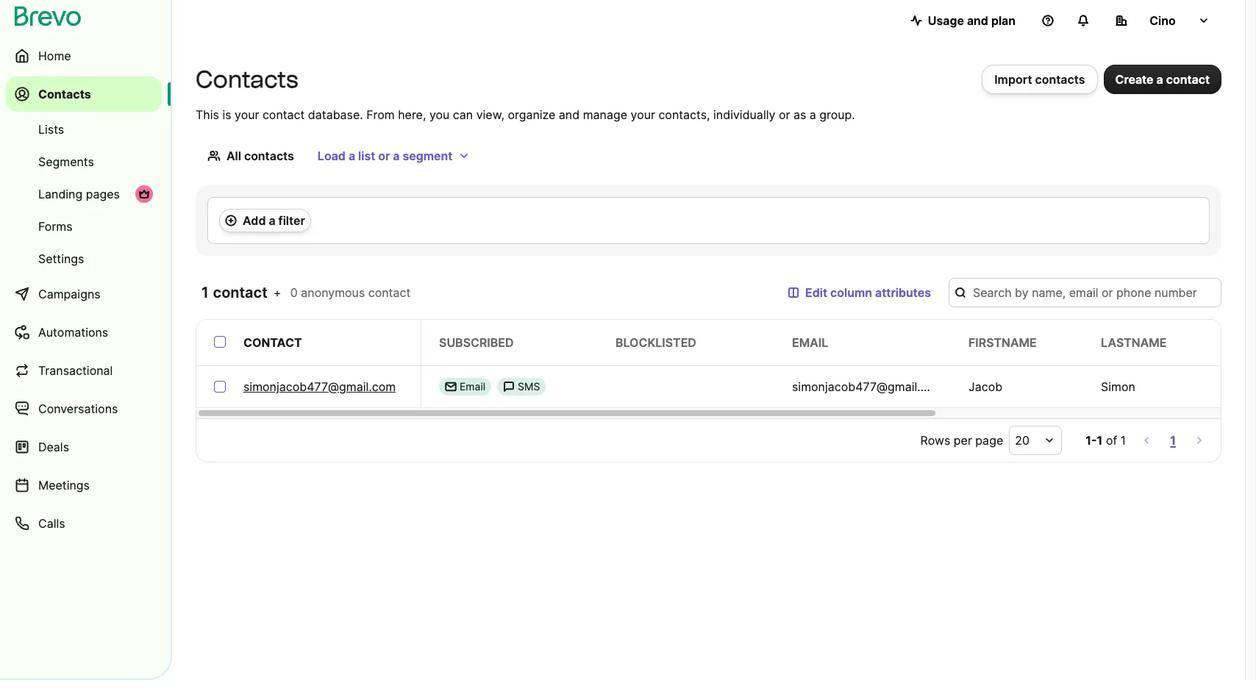 Task type: describe. For each thing, give the bounding box(es) containing it.
lastname
[[1101, 336, 1167, 350]]

you
[[430, 107, 450, 122]]

attributes
[[876, 285, 932, 300]]

forms link
[[6, 212, 162, 241]]

create a contact button
[[1104, 65, 1222, 94]]

load a list or a segment
[[318, 149, 453, 163]]

usage
[[928, 13, 965, 28]]

usage and plan
[[928, 13, 1016, 28]]

1-
[[1086, 433, 1097, 448]]

load
[[318, 149, 346, 163]]

from
[[367, 107, 395, 122]]

lists link
[[6, 115, 162, 144]]

all contacts
[[227, 149, 294, 163]]

or inside button
[[378, 149, 390, 163]]

edit column attributes
[[806, 285, 932, 300]]

this
[[196, 107, 219, 122]]

usage and plan button
[[899, 6, 1028, 35]]

organize
[[508, 107, 556, 122]]

manage
[[583, 107, 628, 122]]

sms
[[518, 380, 540, 393]]

a for create a contact
[[1157, 72, 1164, 87]]

edit column attributes button
[[776, 278, 943, 308]]

home link
[[6, 38, 162, 74]]

pages
[[86, 187, 120, 202]]

group.
[[820, 107, 856, 122]]

individually
[[714, 107, 776, 122]]

a for load a list or a segment
[[349, 149, 355, 163]]

jacob
[[969, 380, 1003, 394]]

database.
[[308, 107, 363, 122]]

1 vertical spatial and
[[559, 107, 580, 122]]

automations link
[[6, 315, 162, 350]]

filter
[[279, 213, 305, 228]]

simon
[[1101, 380, 1136, 394]]

20
[[1016, 433, 1030, 448]]

deals link
[[6, 430, 162, 465]]

edit
[[806, 285, 828, 300]]

add
[[243, 213, 266, 228]]

contacts,
[[659, 107, 710, 122]]

import
[[995, 72, 1033, 87]]

view,
[[477, 107, 505, 122]]

landing pages link
[[6, 180, 162, 209]]

create
[[1116, 72, 1154, 87]]

contacts for all contacts
[[244, 149, 294, 163]]

1 horizontal spatial contacts
[[196, 65, 298, 93]]

+
[[274, 285, 281, 300]]

transactional link
[[6, 353, 162, 388]]

add a filter
[[243, 213, 305, 228]]

automations
[[38, 325, 108, 340]]

all
[[227, 149, 241, 163]]

1 simonjacob477@gmail.com from the left
[[244, 380, 396, 394]]

email
[[460, 380, 486, 393]]

1 contact + 0 anonymous contact
[[202, 284, 411, 302]]

Search by name, email or phone number search field
[[949, 278, 1222, 308]]

meetings link
[[6, 468, 162, 503]]

settings link
[[6, 244, 162, 274]]

landing
[[38, 187, 83, 202]]

20 button
[[1010, 426, 1063, 455]]

contact inside 1 contact + 0 anonymous contact
[[368, 285, 411, 300]]

and inside button
[[967, 13, 989, 28]]

a right list
[[393, 149, 400, 163]]

subscribed
[[439, 336, 514, 350]]

contacts for import contacts
[[1036, 72, 1086, 87]]

transactional
[[38, 363, 113, 378]]

1 button
[[1168, 430, 1179, 451]]

contacts link
[[6, 77, 162, 112]]



Task type: vqa. For each thing, say whether or not it's contained in the screenshot.
And in the button
yes



Task type: locate. For each thing, give the bounding box(es) containing it.
settings
[[38, 252, 84, 266]]

0 vertical spatial contacts
[[1036, 72, 1086, 87]]

can
[[453, 107, 473, 122]]

contacts right import
[[1036, 72, 1086, 87]]

0 horizontal spatial or
[[378, 149, 390, 163]]

contacts
[[1036, 72, 1086, 87], [244, 149, 294, 163]]

contacts right all
[[244, 149, 294, 163]]

your right manage
[[631, 107, 656, 122]]

left___c25ys image
[[503, 381, 515, 393]]

a right the create
[[1157, 72, 1164, 87]]

cino
[[1150, 13, 1176, 28]]

contact inside button
[[1167, 72, 1210, 87]]

or
[[779, 107, 791, 122], [378, 149, 390, 163]]

add a filter button
[[219, 209, 311, 233]]

rows
[[921, 433, 951, 448]]

or left as at the right of the page
[[779, 107, 791, 122]]

load a list or a segment button
[[306, 141, 482, 171]]

your right is
[[235, 107, 259, 122]]

is
[[222, 107, 231, 122]]

1 inside button
[[1171, 433, 1177, 448]]

2 your from the left
[[631, 107, 656, 122]]

forms
[[38, 219, 72, 234]]

a right as at the right of the page
[[810, 107, 817, 122]]

a
[[1157, 72, 1164, 87], [810, 107, 817, 122], [349, 149, 355, 163], [393, 149, 400, 163], [269, 213, 276, 228]]

list
[[358, 149, 375, 163]]

calls
[[38, 517, 65, 531]]

0 horizontal spatial your
[[235, 107, 259, 122]]

1 vertical spatial or
[[378, 149, 390, 163]]

and left manage
[[559, 107, 580, 122]]

simonjacob477@gmail.com down contact at the left of page
[[244, 380, 396, 394]]

email
[[792, 336, 829, 350]]

calls link
[[6, 506, 162, 542]]

per
[[954, 433, 973, 448]]

0 horizontal spatial contacts
[[38, 87, 91, 102]]

a left list
[[349, 149, 355, 163]]

contact up the all contacts
[[263, 107, 305, 122]]

a right add
[[269, 213, 276, 228]]

simonjacob477@gmail.com
[[244, 380, 396, 394], [792, 380, 945, 394]]

import contacts button
[[982, 65, 1098, 94]]

contacts
[[196, 65, 298, 93], [38, 87, 91, 102]]

contact left +
[[213, 284, 268, 302]]

contact
[[1167, 72, 1210, 87], [263, 107, 305, 122], [213, 284, 268, 302], [368, 285, 411, 300]]

contact right anonymous
[[368, 285, 411, 300]]

conversations link
[[6, 391, 162, 427]]

here,
[[398, 107, 426, 122]]

1 horizontal spatial your
[[631, 107, 656, 122]]

simonjacob477@gmail.com down email
[[792, 380, 945, 394]]

contact right the create
[[1167, 72, 1210, 87]]

your
[[235, 107, 259, 122], [631, 107, 656, 122]]

0 horizontal spatial and
[[559, 107, 580, 122]]

contact
[[244, 336, 302, 350]]

blocklisted
[[616, 336, 697, 350]]

campaigns link
[[6, 277, 162, 312]]

a inside button
[[1157, 72, 1164, 87]]

and
[[967, 13, 989, 28], [559, 107, 580, 122]]

of
[[1107, 433, 1118, 448]]

rows per page
[[921, 433, 1004, 448]]

1 horizontal spatial and
[[967, 13, 989, 28]]

contacts up "lists"
[[38, 87, 91, 102]]

page
[[976, 433, 1004, 448]]

0 vertical spatial and
[[967, 13, 989, 28]]

1 horizontal spatial contacts
[[1036, 72, 1086, 87]]

1 your from the left
[[235, 107, 259, 122]]

import contacts
[[995, 72, 1086, 87]]

contacts up is
[[196, 65, 298, 93]]

contacts inside button
[[1036, 72, 1086, 87]]

1
[[202, 284, 209, 302], [1097, 433, 1103, 448], [1121, 433, 1127, 448], [1171, 433, 1177, 448]]

left___c25ys image
[[445, 381, 457, 393]]

0 vertical spatial or
[[779, 107, 791, 122]]

or right list
[[378, 149, 390, 163]]

lists
[[38, 122, 64, 137]]

conversations
[[38, 402, 118, 416]]

meetings
[[38, 478, 90, 493]]

0
[[290, 285, 298, 300]]

home
[[38, 49, 71, 63]]

as
[[794, 107, 807, 122]]

campaigns
[[38, 287, 101, 302]]

simonjacob477@gmail.com link
[[244, 378, 396, 396]]

this is your contact database. from here, you can view, organize and manage your contacts, individually or as a group.
[[196, 107, 856, 122]]

and left the plan
[[967, 13, 989, 28]]

0 horizontal spatial simonjacob477@gmail.com
[[244, 380, 396, 394]]

0 horizontal spatial contacts
[[244, 149, 294, 163]]

1 horizontal spatial simonjacob477@gmail.com
[[792, 380, 945, 394]]

cino button
[[1104, 6, 1222, 35]]

anonymous
[[301, 285, 365, 300]]

1 vertical spatial contacts
[[244, 149, 294, 163]]

column
[[831, 285, 873, 300]]

create a contact
[[1116, 72, 1210, 87]]

1-1 of 1
[[1086, 433, 1127, 448]]

segments
[[38, 155, 94, 169]]

1 horizontal spatial or
[[779, 107, 791, 122]]

landing pages
[[38, 187, 120, 202]]

a for add a filter
[[269, 213, 276, 228]]

firstname
[[969, 336, 1037, 350]]

segments link
[[6, 147, 162, 177]]

left___rvooi image
[[138, 188, 150, 200]]

segment
[[403, 149, 453, 163]]

plan
[[992, 13, 1016, 28]]

deals
[[38, 440, 69, 455]]

2 simonjacob477@gmail.com from the left
[[792, 380, 945, 394]]



